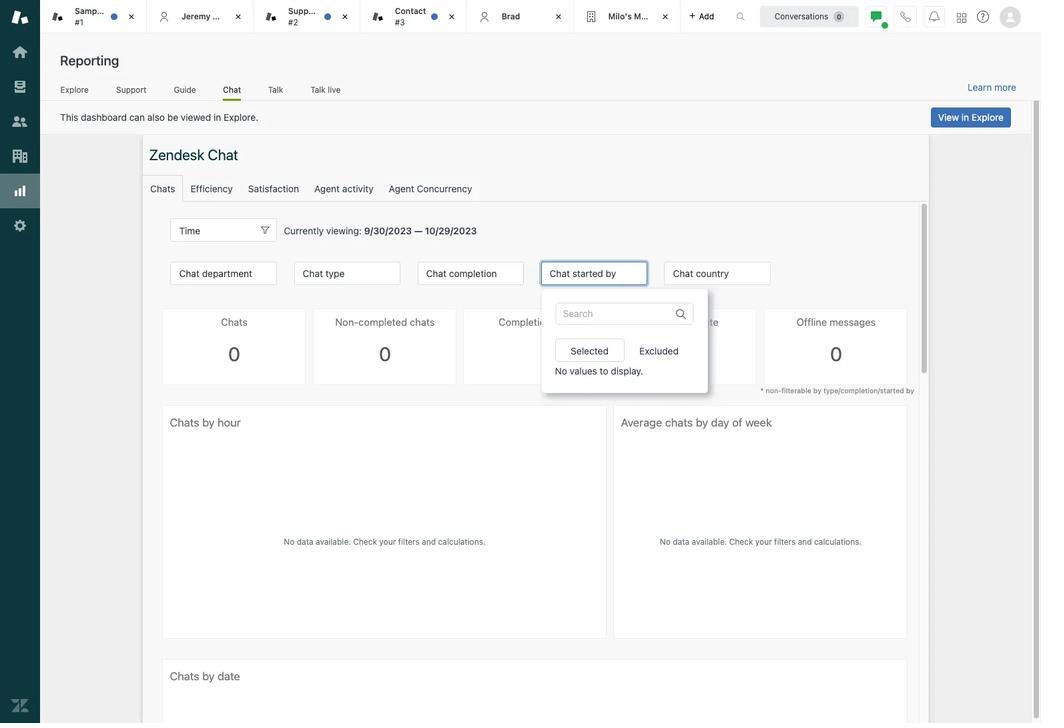 Task type: vqa. For each thing, say whether or not it's contained in the screenshot.
fourth Close image from the right
yes



Task type: describe. For each thing, give the bounding box(es) containing it.
explore link
[[60, 85, 89, 99]]

view
[[939, 112, 960, 123]]

#1
[[75, 17, 84, 27]]

support
[[116, 85, 147, 95]]

learn more
[[968, 81, 1017, 93]]

brad tab
[[467, 0, 574, 33]]

close image inside tab
[[659, 10, 672, 23]]

close image inside brad tab
[[552, 10, 565, 23]]

add button
[[681, 0, 723, 33]]

reporting image
[[11, 182, 29, 200]]

contact #3
[[395, 6, 426, 27]]

explore inside button
[[972, 112, 1004, 123]]

view in explore button
[[931, 108, 1012, 128]]

chat link
[[223, 85, 241, 101]]

learn more link
[[968, 81, 1017, 93]]

learn
[[968, 81, 992, 93]]

button displays agent's chat status as online. image
[[871, 11, 882, 22]]

dashboard
[[81, 112, 127, 123]]

jeremy miller tab
[[147, 0, 254, 33]]

this
[[60, 112, 78, 123]]

organizations image
[[11, 148, 29, 165]]

#2 tab
[[254, 0, 360, 33]]

talk live link
[[310, 85, 341, 99]]

zendesk image
[[11, 697, 29, 715]]

miller
[[213, 11, 235, 21]]

get help image
[[978, 11, 990, 23]]

live
[[328, 85, 341, 95]]

support link
[[116, 85, 147, 99]]

talk live
[[311, 85, 341, 95]]

2 tab from the left
[[574, 0, 681, 33]]

add
[[700, 11, 715, 21]]

be
[[167, 112, 178, 123]]

close image inside #1 tab
[[125, 10, 138, 23]]

#1 tab
[[40, 0, 147, 33]]

admin image
[[11, 217, 29, 234]]

can
[[129, 112, 145, 123]]



Task type: locate. For each thing, give the bounding box(es) containing it.
0 horizontal spatial tab
[[360, 0, 467, 33]]

jeremy
[[182, 11, 211, 21]]

#2
[[288, 17, 298, 27]]

0 horizontal spatial talk
[[268, 85, 283, 95]]

1 tab from the left
[[360, 0, 467, 33]]

0 horizontal spatial explore
[[61, 85, 89, 95]]

in right view
[[962, 112, 970, 123]]

conversations
[[775, 11, 829, 21]]

tab
[[360, 0, 467, 33], [574, 0, 681, 33]]

1 horizontal spatial in
[[962, 112, 970, 123]]

close image right #2
[[338, 10, 352, 23]]

close image inside tab
[[445, 10, 459, 23]]

jeremy miller
[[182, 11, 235, 21]]

talk
[[268, 85, 283, 95], [311, 85, 326, 95]]

this dashboard can also be viewed in explore.
[[60, 112, 259, 123]]

talk right chat
[[268, 85, 283, 95]]

close image right contact #3
[[445, 10, 459, 23]]

talk for talk live
[[311, 85, 326, 95]]

reporting
[[60, 53, 119, 68]]

2 close image from the left
[[338, 10, 352, 23]]

3 close image from the left
[[445, 10, 459, 23]]

4 close image from the left
[[552, 10, 565, 23]]

customers image
[[11, 113, 29, 130]]

explore down the learn more 'link'
[[972, 112, 1004, 123]]

1 horizontal spatial tab
[[574, 0, 681, 33]]

view in explore
[[939, 112, 1004, 123]]

in right viewed
[[214, 112, 221, 123]]

talk for talk
[[268, 85, 283, 95]]

close image inside jeremy miller 'tab'
[[232, 10, 245, 23]]

0 horizontal spatial close image
[[125, 10, 138, 23]]

close image inside #2 tab
[[338, 10, 352, 23]]

talk link
[[268, 85, 284, 99]]

1 horizontal spatial explore
[[972, 112, 1004, 123]]

brad
[[502, 11, 520, 21]]

chat
[[223, 85, 241, 95]]

main element
[[0, 0, 40, 723]]

more
[[995, 81, 1017, 93]]

#3
[[395, 17, 405, 27]]

views image
[[11, 78, 29, 95]]

0 horizontal spatial in
[[214, 112, 221, 123]]

close image right #1
[[125, 10, 138, 23]]

close image left "add" popup button on the top right
[[659, 10, 672, 23]]

explore up this
[[61, 85, 89, 95]]

2 talk from the left
[[311, 85, 326, 95]]

tabs tab list
[[40, 0, 723, 33]]

2 in from the left
[[962, 112, 970, 123]]

1 vertical spatial explore
[[972, 112, 1004, 123]]

zendesk support image
[[11, 9, 29, 26]]

close image
[[232, 10, 245, 23], [338, 10, 352, 23], [445, 10, 459, 23], [552, 10, 565, 23]]

in inside button
[[962, 112, 970, 123]]

get started image
[[11, 43, 29, 61]]

close image right brad
[[552, 10, 565, 23]]

1 horizontal spatial close image
[[659, 10, 672, 23]]

tab containing contact
[[360, 0, 467, 33]]

1 horizontal spatial talk
[[311, 85, 326, 95]]

zendesk products image
[[958, 13, 967, 22]]

contact
[[395, 6, 426, 16]]

1 close image from the left
[[125, 10, 138, 23]]

1 in from the left
[[214, 112, 221, 123]]

talk left live
[[311, 85, 326, 95]]

2 close image from the left
[[659, 10, 672, 23]]

notifications image
[[930, 11, 940, 22]]

close image right jeremy at the top of the page
[[232, 10, 245, 23]]

also
[[147, 112, 165, 123]]

in
[[214, 112, 221, 123], [962, 112, 970, 123]]

explore
[[61, 85, 89, 95], [972, 112, 1004, 123]]

viewed
[[181, 112, 211, 123]]

guide link
[[174, 85, 196, 99]]

1 talk from the left
[[268, 85, 283, 95]]

guide
[[174, 85, 196, 95]]

explore.
[[224, 112, 259, 123]]

close image
[[125, 10, 138, 23], [659, 10, 672, 23]]

0 vertical spatial explore
[[61, 85, 89, 95]]

1 close image from the left
[[232, 10, 245, 23]]

conversations button
[[761, 6, 859, 27]]



